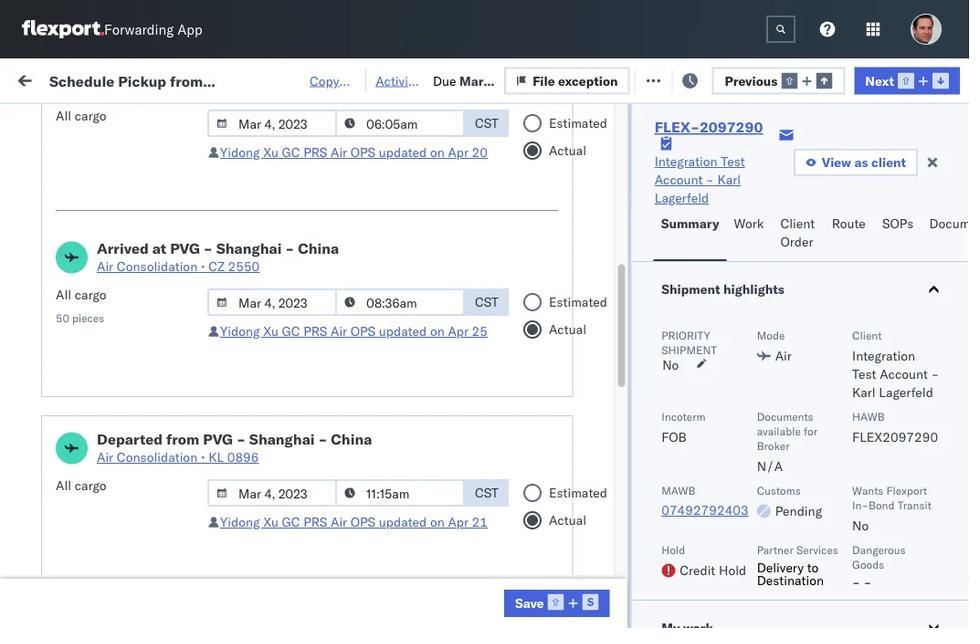 Task type: describe. For each thing, give the bounding box(es) containing it.
previous
[[725, 72, 778, 88]]

snooze
[[495, 149, 531, 163]]

11:59 pm pst, dec 13, 2022 for schedule delivery appointment
[[294, 505, 469, 521]]

shipment
[[661, 343, 717, 357]]

(0)
[[221, 71, 244, 87]]

on for 25
[[430, 324, 445, 340]]

mode button
[[550, 145, 651, 164]]

name
[[711, 149, 740, 163]]

nov for 3rd schedule pickup from los angeles, ca link from the bottom of the page
[[388, 304, 412, 320]]

yidong for from
[[220, 515, 260, 531]]

import work button
[[71, 58, 162, 100]]

view
[[822, 154, 852, 170]]

3 11:59 from the top
[[294, 304, 330, 320]]

1 horizontal spatial work
[[734, 216, 764, 232]]

8,
[[414, 425, 426, 441]]

2022 for schedule delivery appointment 'button' for 11:59 pm pst, dec 13, 2022
[[438, 505, 469, 521]]

confirm pickup from los angeles, ca
[[42, 535, 239, 569]]

next button
[[855, 67, 961, 94]]

los for third schedule pickup from los angeles, ca button from the bottom of the page
[[172, 294, 193, 310]]

1 11:59 from the top
[[294, 223, 330, 239]]

0 horizontal spatial file
[[533, 72, 555, 88]]

pvg for at
[[170, 239, 200, 258]]

yidong xu gc prs air ops updated on apr 25
[[220, 324, 488, 340]]

on for 21
[[430, 515, 445, 531]]

2022 for third schedule pickup from los angeles, ca button from the top of the page
[[430, 384, 462, 400]]

1 horizontal spatial exception
[[759, 71, 819, 87]]

order
[[781, 234, 814, 250]]

11:59 pm pdt, nov 4, 2022 for schedule delivery appointment 'button' for 11:59 pm pdt, nov 4, 2022
[[294, 344, 462, 360]]

07492792403
[[661, 503, 749, 519]]

6 resize handle column header from the left
[[923, 142, 945, 629]]

3 pm from the top
[[333, 304, 353, 320]]

1 ops from the top
[[351, 144, 376, 160]]

fcl for the upload customs clearance documents link associated with bosch ocean test
[[600, 425, 623, 441]]

1 mmm d, yyyy text field from the top
[[207, 110, 337, 137]]

1 actual from the top
[[549, 143, 587, 159]]

1 estimated from the top
[[549, 115, 608, 131]]

yidong xu gc prs air ops updated on apr 21
[[220, 515, 488, 531]]

flex-2097290 link
[[655, 118, 763, 136]]

client name
[[678, 149, 740, 163]]

fcl for schedule delivery appointment link associated with 11:59 pm pdt, nov 4, 2022
[[600, 344, 623, 360]]

0 horizontal spatial hold
[[661, 543, 685, 557]]

1 updated from the top
[[379, 144, 427, 160]]

client
[[872, 154, 907, 170]]

fcl for fourth schedule pickup from los angeles, ca link
[[600, 465, 623, 481]]

docum
[[930, 216, 970, 232]]

next
[[866, 72, 895, 88]]

forwarding app link
[[22, 20, 203, 38]]

actual for departed from pvg - shanghai - china
[[549, 513, 587, 529]]

delivery for 3rd schedule delivery appointment 'button' from the bottom
[[99, 223, 146, 239]]

1 horizontal spatial file exception
[[734, 71, 819, 87]]

consignee inside button
[[797, 149, 850, 163]]

8 pm from the top
[[333, 505, 353, 521]]

departed from pvg - shanghai - china air consolidation • kl 0896
[[97, 430, 372, 466]]

1 schedule from the top
[[42, 223, 96, 239]]

docum button
[[923, 207, 970, 261]]

1 appointment from the top
[[150, 223, 225, 239]]

all inside all cargo 50 pieces
[[56, 287, 71, 303]]

actions
[[901, 149, 939, 163]]

cargo for yidong xu gc prs air ops updated on apr 21
[[75, 478, 107, 494]]

dangerous goods - -
[[852, 543, 906, 591]]

upload customs clearance documents link for flexport demo consignee
[[42, 172, 260, 209]]

pst, for schedule delivery appointment
[[356, 505, 384, 521]]

appointment for 11:59 pm pst, dec 13, 2022
[[150, 504, 225, 520]]

:
[[420, 113, 424, 127]]

sops
[[883, 216, 914, 232]]

6 pm from the top
[[333, 425, 353, 441]]

0 horizontal spatial no
[[428, 113, 443, 127]]

schedule delivery appointment link for 11:59 pm pst, dec 13, 2022
[[42, 503, 225, 521]]

6 11:59 from the top
[[294, 465, 330, 481]]

all cargo 50 pieces
[[56, 287, 107, 325]]

0896
[[227, 450, 259, 466]]

status
[[99, 113, 131, 127]]

client name button
[[669, 145, 770, 164]]

1 11:59 pm pdt, nov 4, 2022 from the top
[[294, 223, 462, 239]]

air inside arrived at pvg - shanghai - china air consolidation • cz 2550
[[97, 259, 113, 275]]

1 vertical spatial consignee
[[767, 183, 828, 199]]

flexport inside wants flexport in-bond transit no
[[887, 484, 928, 498]]

dec for schedule pickup from los angeles, ca
[[387, 465, 411, 481]]

partner
[[757, 543, 794, 557]]

priority
[[661, 329, 710, 342]]

pickup for fourth schedule pickup from los angeles, ca button from the top of the page
[[99, 455, 139, 471]]

shipment highlights
[[661, 282, 785, 297]]

air consolidation • kl 0896 link
[[97, 449, 372, 467]]

0 horizontal spatial flexport
[[678, 183, 726, 199]]

karl inside client integration test account - karl lagerfeld incoterm fob
[[852, 385, 876, 401]]

2097290
[[700, 118, 763, 136]]

highlights
[[723, 282, 785, 297]]

xu for departed from pvg - shanghai - china
[[263, 515, 279, 531]]

incoterm
[[661, 410, 706, 424]]

mode inside button
[[559, 149, 587, 163]]

demo
[[729, 183, 763, 199]]

snoozed : no
[[378, 113, 443, 127]]

message (0)
[[169, 71, 244, 87]]

nov for 4th schedule pickup from los angeles, ca link from the bottom of the page
[[388, 264, 412, 280]]

07492792403 button
[[661, 503, 749, 519]]

clearance for flexport
[[142, 173, 200, 189]]

yidong xu gc prs air ops updated on apr 20
[[220, 144, 488, 160]]

summary
[[661, 216, 720, 232]]

2 11:59 from the top
[[294, 264, 330, 280]]

schedule delivery appointment link for 11:59 pm pdt, nov 4, 2022
[[42, 342, 225, 361]]

4, for third schedule pickup from los angeles, ca button from the top of the page
[[415, 384, 427, 400]]

ocean fcl for 4th schedule pickup from los angeles, ca link from the bottom of the page
[[559, 264, 623, 280]]

1 horizontal spatial hold
[[719, 563, 746, 579]]

air inside departed from pvg - shanghai - china air consolidation • kl 0896
[[97, 450, 113, 466]]

schedule pickup from los angeles, ca for third schedule pickup from los angeles, ca link
[[42, 374, 246, 409]]

batc button
[[915, 65, 970, 93]]

5 11:59 from the top
[[294, 384, 330, 400]]

flex-
[[655, 118, 700, 136]]

4, for third schedule pickup from los angeles, ca button from the bottom of the page
[[415, 304, 427, 320]]

5 schedule from the top
[[42, 374, 96, 390]]

upload for flexport
[[42, 173, 84, 189]]

import
[[78, 71, 120, 87]]

-- : -- -- text field for 20
[[335, 110, 465, 137]]

updated for departed from pvg - shanghai - china
[[379, 515, 427, 531]]

xu for arrived at pvg - shanghai - china
[[263, 324, 279, 340]]

consolidation for departed
[[117, 450, 198, 466]]

documents available for broker n/a
[[757, 410, 818, 475]]

50
[[56, 312, 69, 325]]

6 schedule from the top
[[42, 455, 96, 471]]

confirm
[[42, 535, 89, 551]]

schedule delivery appointment for 11:59 pm pdt, nov 4, 2022
[[42, 343, 225, 359]]

cst for arrived at pvg - shanghai - china
[[475, 294, 499, 310]]

upload customs clearance documents for flexport demo consignee
[[42, 173, 200, 207]]

10 fcl from the top
[[600, 545, 623, 561]]

previous button
[[712, 67, 846, 94]]

205
[[344, 71, 368, 87]]

clearance for bosch
[[142, 414, 200, 430]]

11 ocean fcl from the top
[[559, 585, 623, 601]]

message
[[169, 71, 221, 87]]

n/a
[[757, 459, 783, 475]]

pickup for 4th schedule pickup from los angeles, ca button from the bottom
[[99, 254, 139, 270]]

3 schedule from the top
[[42, 294, 96, 310]]

2 fcl from the top
[[600, 223, 623, 239]]

import work
[[78, 71, 155, 87]]

205 on track
[[344, 71, 419, 87]]

forwarding
[[104, 21, 174, 38]]

1 schedule delivery appointment from the top
[[42, 223, 225, 239]]

to
[[807, 560, 819, 576]]

7 pm from the top
[[333, 465, 353, 481]]

5 pm from the top
[[333, 384, 353, 400]]

1 gc from the top
[[282, 144, 300, 160]]

client for client name
[[678, 149, 708, 163]]

3 schedule pickup from los angeles, ca button from the top
[[42, 373, 260, 412]]

forwarding app
[[104, 21, 203, 38]]

schedule delivery appointment button for 11:59 pm pdt, nov 4, 2022
[[42, 342, 225, 362]]

schedule pickup from los angeles, ca for 4th schedule pickup from los angeles, ca link from the bottom of the page
[[42, 254, 246, 288]]

dangerous
[[852, 543, 906, 557]]

25
[[472, 324, 488, 340]]

arrived
[[97, 239, 149, 258]]

all cargo for yidong xu gc prs air ops updated on apr 20
[[56, 108, 107, 124]]

13, for schedule delivery appointment
[[415, 505, 434, 521]]

consignee button
[[788, 145, 952, 164]]

4 11:59 from the top
[[294, 344, 330, 360]]

dec for schedule delivery appointment
[[387, 505, 411, 521]]

updated for arrived at pvg - shanghai - china
[[379, 324, 427, 340]]

- inside client integration test account - karl lagerfeld incoterm fob
[[931, 367, 939, 382]]

ops for departed from pvg - shanghai - china
[[351, 515, 376, 531]]

angeles, for third schedule pickup from los angeles, ca link
[[196, 374, 246, 390]]

estimated for departed from pvg - shanghai - china
[[549, 485, 608, 501]]

upload customs clearance documents link for bosch ocean test
[[42, 414, 260, 450]]

ops for arrived at pvg - shanghai - china
[[351, 324, 376, 340]]

deadline
[[294, 149, 339, 163]]

upload customs clearance documents button for flexport demo consignee
[[42, 172, 260, 211]]

track
[[389, 71, 419, 87]]

1 apr from the top
[[448, 144, 469, 160]]

schedule pickup from los angeles, ca for fourth schedule pickup from los angeles, ca link
[[42, 455, 246, 489]]

4 schedule pickup from los angeles, ca button from the top
[[42, 454, 260, 492]]

3 resize handle column header from the left
[[528, 142, 550, 629]]

resize handle column header for "mode" button
[[647, 142, 669, 629]]

pickup for third schedule pickup from los angeles, ca button from the bottom of the page
[[99, 294, 139, 310]]

china for arrived at pvg - shanghai - china
[[298, 239, 339, 258]]

client integration test account - karl lagerfeld incoterm fob
[[661, 329, 939, 446]]

ca for third schedule pickup from los angeles, ca link
[[42, 393, 59, 409]]

2550
[[228, 259, 260, 275]]

2 vertical spatial customs
[[757, 484, 801, 498]]

hawb flex2097290
[[852, 410, 938, 446]]

ocean fcl for third schedule pickup from los angeles, ca link
[[559, 384, 623, 400]]

ocean fcl for schedule delivery appointment link associated with 11:59 pm pdt, nov 4, 2022
[[559, 344, 623, 360]]

4 schedule from the top
[[42, 343, 96, 359]]

1 xu from the top
[[263, 144, 279, 160]]

fcl for third schedule pickup from los angeles, ca link
[[600, 384, 623, 400]]

2022 for 4th schedule pickup from los angeles, ca button from the bottom
[[430, 264, 462, 280]]

1 yidong from the top
[[220, 144, 260, 160]]

- inside integration test account - karl lagerfeld
[[707, 172, 715, 188]]

work button
[[727, 207, 774, 261]]

angeles, for 4th schedule pickup from los angeles, ca link from the bottom of the page
[[196, 254, 246, 270]]

risk
[[302, 71, 323, 87]]

760
[[260, 71, 284, 87]]

--
[[797, 183, 813, 199]]

1 schedule pickup from los angeles, ca button from the top
[[42, 253, 260, 291]]

pdt, for schedule delivery appointment link associated with 11:59 pm pdt, nov 4, 2022
[[356, 344, 385, 360]]

lagerfeld inside integration test account - karl lagerfeld
[[655, 190, 709, 206]]

broker
[[757, 439, 790, 453]]

integration inside integration test account - karl lagerfeld
[[655, 154, 718, 170]]

no inside wants flexport in-bond transit no
[[852, 518, 869, 534]]

apr for departed from pvg - shanghai - china
[[448, 515, 469, 531]]

flex2097290
[[852, 430, 938, 446]]

shanghai for at
[[216, 239, 282, 258]]

2 schedule pickup from los angeles, ca link from the top
[[42, 293, 260, 329]]

on right the 205
[[371, 71, 386, 87]]

2 pm from the top
[[333, 264, 353, 280]]

account inside integration test account - karl lagerfeld
[[655, 172, 703, 188]]

all cargo for yidong xu gc prs air ops updated on apr 21
[[56, 478, 107, 494]]

services
[[796, 543, 838, 557]]

2 ocean fcl from the top
[[559, 223, 623, 239]]

4 pm from the top
[[333, 344, 353, 360]]

nov for third schedule pickup from los angeles, ca link
[[388, 384, 412, 400]]



Task type: vqa. For each thing, say whether or not it's contained in the screenshot.
1846748 for 5th Schedule Pickup from Los Angeles, CA button from the bottom of the page
no



Task type: locate. For each thing, give the bounding box(es) containing it.
2 vertical spatial schedule delivery appointment
[[42, 504, 225, 520]]

11:59 pm pdt, nov 4, 2022 for third schedule pickup from los angeles, ca button from the bottom of the page
[[294, 304, 462, 320]]

1 vertical spatial -- : -- -- text field
[[335, 289, 465, 316]]

1 horizontal spatial no
[[662, 357, 679, 373]]

client order
[[781, 216, 815, 250]]

0 vertical spatial upload customs clearance documents
[[42, 173, 200, 207]]

all cargo
[[56, 108, 107, 124], [56, 478, 107, 494]]

0 vertical spatial pst,
[[356, 425, 384, 441]]

client order button
[[774, 207, 825, 261]]

pickup right confirm
[[92, 535, 131, 551]]

account down client name
[[655, 172, 703, 188]]

11:00 pm pst, nov 8, 2022
[[294, 425, 461, 441]]

cst up 21
[[475, 485, 499, 501]]

all up confirm
[[56, 478, 71, 494]]

from for 3rd schedule pickup from los angeles, ca link from the bottom of the page
[[142, 294, 169, 310]]

documents inside documents available for broker n/a
[[757, 410, 814, 424]]

mode right snooze
[[559, 149, 587, 163]]

0 vertical spatial upload
[[42, 173, 84, 189]]

4 resize handle column header from the left
[[647, 142, 669, 629]]

karl down name
[[718, 172, 741, 188]]

goods
[[852, 558, 885, 572]]

1 vertical spatial clearance
[[142, 414, 200, 430]]

schedule pickup from los angeles, ca down arrived
[[42, 294, 246, 328]]

file exception up 2097290
[[734, 71, 819, 87]]

pvg inside departed from pvg - shanghai - china air consolidation • kl 0896
[[203, 430, 233, 449]]

cargo up pieces on the left of the page
[[75, 287, 107, 303]]

ca for 3rd schedule pickup from los angeles, ca link from the bottom of the page
[[42, 312, 59, 328]]

pvg for from
[[203, 430, 233, 449]]

from
[[142, 254, 169, 270], [142, 294, 169, 310], [142, 374, 169, 390], [166, 430, 200, 449], [142, 455, 169, 471], [135, 535, 162, 551]]

fcl for schedule delivery appointment link corresponding to 11:59 pm pst, dec 13, 2022
[[600, 505, 623, 521]]

2 estimated from the top
[[549, 294, 608, 310]]

actual up save 'button'
[[549, 513, 587, 529]]

from for third schedule pickup from los angeles, ca link
[[142, 374, 169, 390]]

lagerfeld
[[655, 190, 709, 206], [879, 385, 934, 401]]

delivery for schedule delivery appointment 'button' for 11:59 pm pdt, nov 4, 2022
[[99, 343, 146, 359]]

yidong xu gc prs air ops updated on apr 25 button
[[220, 324, 488, 340]]

pvg right arrived
[[170, 239, 200, 258]]

0 vertical spatial mode
[[559, 149, 587, 163]]

4 schedule pickup from los angeles, ca link from the top
[[42, 454, 260, 490]]

schedule delivery appointment button down workitem button in the left of the page
[[42, 222, 225, 242]]

account inside client integration test account - karl lagerfeld incoterm fob
[[880, 367, 928, 382]]

work,
[[192, 113, 221, 127]]

consignee
[[797, 149, 850, 163], [767, 183, 828, 199]]

-- : -- -- text field up deadline button
[[335, 110, 465, 137]]

2 updated from the top
[[379, 324, 427, 340]]

integration inside client integration test account - karl lagerfeld incoterm fob
[[852, 348, 915, 364]]

consolidation down arrived
[[117, 259, 198, 275]]

test inside client integration test account - karl lagerfeld incoterm fob
[[852, 367, 877, 382]]

save
[[515, 596, 544, 612]]

yidong down 'blocked,'
[[220, 144, 260, 160]]

actual
[[549, 143, 587, 159], [549, 322, 587, 338], [549, 513, 587, 529]]

6 ocean fcl from the top
[[559, 384, 623, 400]]

7 11:59 from the top
[[294, 505, 330, 521]]

shanghai up '0896' at the bottom left
[[249, 430, 315, 449]]

apr left 21
[[448, 515, 469, 531]]

documents for flexport demo consignee
[[42, 191, 108, 207]]

1 vertical spatial customs
[[87, 414, 138, 430]]

• inside departed from pvg - shanghai - china air consolidation • kl 0896
[[201, 450, 205, 466]]

1 vertical spatial all cargo
[[56, 478, 107, 494]]

3 schedule pickup from los angeles, ca link from the top
[[42, 373, 260, 410]]

2 cst from the top
[[475, 294, 499, 310]]

1 vertical spatial schedule delivery appointment button
[[42, 342, 225, 362]]

0 vertical spatial appointment
[[150, 223, 225, 239]]

ca up confirm
[[42, 473, 59, 489]]

2 gc from the top
[[282, 324, 300, 340]]

cargo for yidong xu gc prs air ops updated on apr 20
[[75, 108, 107, 124]]

0 vertical spatial -- : -- -- text field
[[335, 110, 465, 137]]

consolidation for arrived
[[117, 259, 198, 275]]

1 vertical spatial xu
[[263, 324, 279, 340]]

blocked,
[[224, 113, 270, 127]]

shanghai
[[216, 239, 282, 258], [249, 430, 315, 449]]

on down snoozed : no
[[430, 144, 445, 160]]

2 xu from the top
[[263, 324, 279, 340]]

dec down 11:00 pm pst, nov 8, 2022
[[387, 465, 411, 481]]

fcl for 4th schedule pickup from los angeles, ca link from the bottom of the page
[[600, 264, 623, 280]]

transit
[[898, 499, 932, 512]]

for left work,
[[174, 113, 189, 127]]

• left cz
[[201, 259, 205, 275]]

2 upload from the top
[[42, 414, 84, 430]]

1 clearance from the top
[[142, 173, 200, 189]]

2 vertical spatial documents
[[42, 433, 108, 449]]

schedule delivery appointment link down pieces on the left of the page
[[42, 342, 225, 361]]

0 horizontal spatial pvg
[[170, 239, 200, 258]]

13, down the 8,
[[415, 465, 434, 481]]

0 vertical spatial cargo
[[75, 108, 107, 124]]

2 vertical spatial gc
[[282, 515, 300, 531]]

1 vertical spatial actual
[[549, 322, 587, 338]]

2 resize handle column header from the left
[[464, 142, 486, 629]]

all cargo up confirm
[[56, 478, 107, 494]]

1 vertical spatial dec
[[387, 505, 411, 521]]

1 vertical spatial •
[[201, 450, 205, 466]]

2 vertical spatial client
[[852, 329, 882, 342]]

2 yidong from the top
[[220, 324, 260, 340]]

2022 for third schedule pickup from los angeles, ca button from the bottom of the page
[[430, 304, 462, 320]]

Search Work text field
[[431, 65, 631, 93]]

as
[[855, 154, 869, 170]]

0 vertical spatial flexport
[[678, 183, 726, 199]]

2 vertical spatial pst,
[[356, 505, 384, 521]]

no down shipment
[[662, 357, 679, 373]]

shipment
[[661, 282, 720, 297]]

from for "confirm pickup from los angeles, ca" link
[[135, 535, 162, 551]]

documents
[[42, 191, 108, 207], [757, 410, 814, 424], [42, 433, 108, 449]]

from down departed
[[142, 455, 169, 471]]

shanghai for from
[[249, 430, 315, 449]]

1 vertical spatial mode
[[757, 329, 785, 342]]

all
[[56, 108, 71, 124], [56, 287, 71, 303], [56, 478, 71, 494]]

0 vertical spatial consolidation
[[117, 259, 198, 275]]

work down demo
[[734, 216, 764, 232]]

21
[[472, 515, 488, 531]]

cst up 20
[[475, 115, 499, 131]]

schedule delivery appointment link
[[42, 222, 225, 240], [42, 342, 225, 361], [42, 503, 225, 521]]

progress
[[285, 113, 331, 127]]

pending
[[775, 504, 822, 520]]

0 vertical spatial gc
[[282, 144, 300, 160]]

pickup down departed
[[99, 455, 139, 471]]

1 dec from the top
[[387, 465, 411, 481]]

account up hawb flex2097290
[[880, 367, 928, 382]]

by:
[[66, 112, 84, 128]]

appointment up arrived at pvg - shanghai - china air consolidation • cz 2550
[[150, 223, 225, 239]]

0 vertical spatial 13,
[[415, 465, 434, 481]]

2 schedule from the top
[[42, 254, 96, 270]]

flexport
[[678, 183, 726, 199], [887, 484, 928, 498]]

from up departed
[[142, 374, 169, 390]]

resize handle column header for client name button
[[766, 142, 788, 629]]

customs for bosch
[[87, 414, 138, 430]]

None text field
[[767, 16, 796, 43]]

ca
[[42, 272, 59, 288], [42, 312, 59, 328], [42, 393, 59, 409], [42, 473, 59, 489], [42, 553, 59, 569]]

ocean fcl for schedule delivery appointment link corresponding to 11:59 pm pst, dec 13, 2022
[[559, 505, 623, 521]]

no down in-
[[852, 518, 869, 534]]

consignee up client order
[[767, 183, 828, 199]]

0 horizontal spatial at
[[152, 239, 167, 258]]

0 horizontal spatial integration
[[655, 154, 718, 170]]

2 11:59 pm pdt, nov 4, 2022 from the top
[[294, 264, 462, 280]]

air consolidation • cz 2550 link
[[97, 258, 339, 276]]

mmm d, yyyy text field down 2550
[[207, 289, 337, 316]]

yidong down air consolidation • kl 0896 link
[[220, 515, 260, 531]]

• inside arrived at pvg - shanghai - china air consolidation • cz 2550
[[201, 259, 205, 275]]

for inside documents available for broker n/a
[[804, 425, 818, 438]]

consolidation
[[117, 259, 198, 275], [117, 450, 198, 466]]

0 vertical spatial schedule delivery appointment button
[[42, 222, 225, 242]]

kl
[[209, 450, 224, 466]]

no right :
[[428, 113, 443, 127]]

2 schedule delivery appointment button from the top
[[42, 342, 225, 362]]

at right arrived
[[152, 239, 167, 258]]

for right available
[[804, 425, 818, 438]]

on for 20
[[430, 144, 445, 160]]

0 horizontal spatial exception
[[559, 72, 618, 88]]

11:59 pm pdt, nov 4, 2022 for 4th schedule pickup from los angeles, ca button from the bottom
[[294, 264, 462, 280]]

yidong down 2550
[[220, 324, 260, 340]]

estimated for arrived at pvg - shanghai - china
[[549, 294, 608, 310]]

2 actual from the top
[[549, 322, 587, 338]]

flex-2097290
[[655, 118, 763, 136]]

no
[[428, 113, 443, 127], [662, 357, 679, 373], [852, 518, 869, 534]]

ca for "confirm pickup from los angeles, ca" link
[[42, 553, 59, 569]]

3 prs from the top
[[304, 515, 328, 531]]

test inside integration test account - karl lagerfeld
[[721, 154, 746, 170]]

cst up 25
[[475, 294, 499, 310]]

schedule delivery appointment button for 11:59 pm pst, dec 13, 2022
[[42, 503, 225, 523]]

delivery inside partner services delivery to destination
[[757, 560, 804, 576]]

3 gc from the top
[[282, 515, 300, 531]]

from for 4th schedule pickup from los angeles, ca link from the bottom of the page
[[142, 254, 169, 270]]

pdt, for third schedule pickup from los angeles, ca link
[[356, 384, 385, 400]]

pickup for the confirm pickup from los angeles, ca button
[[92, 535, 131, 551]]

flexport. image
[[22, 20, 104, 38]]

1 cst from the top
[[475, 115, 499, 131]]

actual right 25
[[549, 322, 587, 338]]

11:59
[[294, 223, 330, 239], [294, 264, 330, 280], [294, 304, 330, 320], [294, 344, 330, 360], [294, 384, 330, 400], [294, 465, 330, 481], [294, 505, 330, 521]]

schedule delivery appointment up confirm pickup from los angeles, ca
[[42, 504, 225, 520]]

• left "kl"
[[201, 450, 205, 466]]

3 fcl from the top
[[600, 264, 623, 280]]

mawb 07492792403
[[661, 484, 749, 519]]

china inside arrived at pvg - shanghai - china air consolidation • cz 2550
[[298, 239, 339, 258]]

1 prs from the top
[[304, 144, 328, 160]]

schedule
[[42, 223, 96, 239], [42, 254, 96, 270], [42, 294, 96, 310], [42, 343, 96, 359], [42, 374, 96, 390], [42, 455, 96, 471], [42, 504, 96, 520]]

2 schedule delivery appointment from the top
[[42, 343, 225, 359]]

resize handle column header for workitem button in the left of the page
[[261, 142, 283, 629]]

1 horizontal spatial integration
[[852, 348, 915, 364]]

3 yidong from the top
[[220, 515, 260, 531]]

1 vertical spatial upload
[[42, 414, 84, 430]]

pst, for schedule pickup from los angeles, ca
[[356, 465, 384, 481]]

account
[[655, 172, 703, 188], [880, 367, 928, 382]]

karl inside integration test account - karl lagerfeld
[[718, 172, 741, 188]]

customs
[[87, 173, 138, 189], [87, 414, 138, 430], [757, 484, 801, 498]]

-- : -- -- text field
[[335, 480, 465, 507]]

3 ops from the top
[[351, 515, 376, 531]]

mmm d, yyyy text field down 760
[[207, 110, 337, 137]]

china right 11:00
[[331, 430, 372, 449]]

mode
[[559, 149, 587, 163], [757, 329, 785, 342]]

from inside departed from pvg - shanghai - china air consolidation • kl 0896
[[166, 430, 200, 449]]

2 upload customs clearance documents from the top
[[42, 414, 200, 449]]

credit
[[680, 563, 715, 579]]

all for yidong xu gc prs air ops updated on apr 20
[[56, 108, 71, 124]]

angeles, inside confirm pickup from los angeles, ca
[[189, 535, 239, 551]]

client inside client name button
[[678, 149, 708, 163]]

pst, for upload customs clearance documents
[[356, 425, 384, 441]]

1 upload from the top
[[42, 173, 84, 189]]

delivery up arrived
[[99, 223, 146, 239]]

1 vertical spatial china
[[331, 430, 372, 449]]

0 vertical spatial karl
[[718, 172, 741, 188]]

0 vertical spatial prs
[[304, 144, 328, 160]]

consolidation inside departed from pvg - shanghai - china air consolidation • kl 0896
[[117, 450, 198, 466]]

air
[[331, 144, 347, 160], [97, 259, 113, 275], [331, 324, 347, 340], [775, 348, 792, 364], [97, 450, 113, 466], [331, 515, 347, 531]]

1 horizontal spatial file
[[734, 71, 756, 87]]

2 vertical spatial apr
[[448, 515, 469, 531]]

3 appointment from the top
[[150, 504, 225, 520]]

for
[[174, 113, 189, 127], [804, 425, 818, 438]]

shanghai inside departed from pvg - shanghai - china air consolidation • kl 0896
[[249, 430, 315, 449]]

for for n/a
[[804, 425, 818, 438]]

client inside client integration test account - karl lagerfeld incoterm fob
[[852, 329, 882, 342]]

on left 25
[[430, 324, 445, 340]]

nov
[[388, 223, 412, 239], [388, 264, 412, 280], [388, 304, 412, 320], [388, 344, 412, 360], [388, 384, 412, 400], [387, 425, 411, 441]]

upload down workitem on the top left
[[42, 173, 84, 189]]

apr for arrived at pvg - shanghai - china
[[448, 324, 469, 340]]

7 fcl from the top
[[600, 425, 623, 441]]

3 pst, from the top
[[356, 505, 384, 521]]

1 • from the top
[[201, 259, 205, 275]]

estimated
[[549, 115, 608, 131], [549, 294, 608, 310], [549, 485, 608, 501]]

clearance down workitem button in the left of the page
[[142, 173, 200, 189]]

pdt, for 4th schedule pickup from los angeles, ca link from the bottom of the page
[[356, 264, 385, 280]]

0 horizontal spatial for
[[174, 113, 189, 127]]

1 upload customs clearance documents link from the top
[[42, 172, 260, 209]]

snoozed
[[378, 113, 420, 127]]

in
[[272, 113, 282, 127]]

0 vertical spatial work
[[123, 71, 155, 87]]

1 vertical spatial shanghai
[[249, 430, 315, 449]]

angeles, for fourth schedule pickup from los angeles, ca link
[[196, 455, 246, 471]]

3 schedule delivery appointment from the top
[[42, 504, 225, 520]]

documents for bosch ocean test
[[42, 433, 108, 449]]

2 ca from the top
[[42, 312, 59, 328]]

3 ocean fcl from the top
[[559, 264, 623, 280]]

batc
[[944, 71, 970, 87]]

cargo inside all cargo 50 pieces
[[75, 287, 107, 303]]

4 fcl from the top
[[600, 304, 623, 320]]

1 vertical spatial gc
[[282, 324, 300, 340]]

filtered
[[18, 112, 63, 128]]

11:59 pm pdt, nov 4, 2022 for third schedule pickup from los angeles, ca button from the top of the page
[[294, 384, 462, 400]]

2 schedule delivery appointment link from the top
[[42, 342, 225, 361]]

consolidation inside arrived at pvg - shanghai - china air consolidation • cz 2550
[[117, 259, 198, 275]]

pickup inside confirm pickup from los angeles, ca
[[92, 535, 131, 551]]

lagerfeld inside client integration test account - karl lagerfeld incoterm fob
[[879, 385, 934, 401]]

updated down snoozed
[[379, 144, 427, 160]]

apr left 20
[[448, 144, 469, 160]]

client down shipment highlights button
[[852, 329, 882, 342]]

china inside departed from pvg - shanghai - china air consolidation • kl 0896
[[331, 430, 372, 449]]

1 schedule delivery appointment button from the top
[[42, 222, 225, 242]]

summary button
[[654, 207, 727, 261]]

schedule delivery appointment button up confirm pickup from los angeles, ca
[[42, 503, 225, 523]]

destination
[[757, 573, 824, 589]]

1 vertical spatial 13,
[[415, 505, 434, 521]]

0 vertical spatial pvg
[[170, 239, 200, 258]]

3 mmm d, yyyy text field from the top
[[207, 480, 337, 507]]

clearance up air consolidation • kl 0896 link
[[142, 414, 200, 430]]

0 vertical spatial cst
[[475, 115, 499, 131]]

los for fourth schedule pickup from los angeles, ca button from the top of the page
[[172, 455, 193, 471]]

actual for arrived at pvg - shanghai - china
[[549, 322, 587, 338]]

1 horizontal spatial flexport
[[887, 484, 928, 498]]

1 vertical spatial at
[[152, 239, 167, 258]]

confirm pickup from los angeles, ca button
[[42, 534, 260, 573]]

on left 21
[[430, 515, 445, 531]]

13, left 21
[[415, 505, 434, 521]]

1 pdt, from the top
[[356, 223, 385, 239]]

integration
[[655, 154, 718, 170], [852, 348, 915, 364]]

pickup up all cargo 50 pieces
[[99, 254, 139, 270]]

1 horizontal spatial lagerfeld
[[879, 385, 934, 401]]

2 vertical spatial estimated
[[549, 485, 608, 501]]

flexport up the transit
[[887, 484, 928, 498]]

mode down highlights
[[757, 329, 785, 342]]

0 vertical spatial schedule delivery appointment
[[42, 223, 225, 239]]

3 schedule delivery appointment button from the top
[[42, 503, 225, 523]]

resize handle column header for deadline button
[[464, 142, 486, 629]]

appointment up "confirm pickup from los angeles, ca" link
[[150, 504, 225, 520]]

workitem button
[[11, 145, 265, 164]]

2022
[[430, 223, 462, 239], [430, 264, 462, 280], [430, 304, 462, 320], [430, 344, 462, 360], [430, 384, 462, 400], [429, 425, 461, 441], [438, 465, 469, 481], [438, 505, 469, 521]]

1 vertical spatial lagerfeld
[[879, 385, 934, 401]]

delivery for schedule delivery appointment 'button' for 11:59 pm pst, dec 13, 2022
[[99, 504, 146, 520]]

schedule delivery appointment link up confirm pickup from los angeles, ca
[[42, 503, 225, 521]]

ocean fcl for the upload customs clearance documents link associated with bosch ocean test
[[559, 425, 623, 441]]

2 vertical spatial yidong
[[220, 515, 260, 531]]

MMM D, YYYY text field
[[207, 110, 337, 137], [207, 289, 337, 316], [207, 480, 337, 507]]

0 vertical spatial yidong
[[220, 144, 260, 160]]

client up order
[[781, 216, 815, 232]]

upload customs clearance documents button for bosch ocean test
[[42, 414, 260, 452]]

updated left 25
[[379, 324, 427, 340]]

save button
[[504, 590, 610, 618]]

gc for departed from pvg - shanghai - china
[[282, 515, 300, 531]]

• for from
[[201, 450, 205, 466]]

schedule pickup from los angeles, ca down departed
[[42, 455, 246, 489]]

3 actual from the top
[[549, 513, 587, 529]]

2 cargo from the top
[[75, 287, 107, 303]]

client inside client order button
[[781, 216, 815, 232]]

2 vertical spatial ops
[[351, 515, 376, 531]]

2 • from the top
[[201, 450, 205, 466]]

2 horizontal spatial no
[[852, 518, 869, 534]]

0 vertical spatial all cargo
[[56, 108, 107, 124]]

integration test account - karl lagerfeld link
[[655, 153, 794, 207]]

credit hold
[[680, 563, 746, 579]]

0 vertical spatial dec
[[387, 465, 411, 481]]

schedule delivery appointment down pieces on the left of the page
[[42, 343, 225, 359]]

cz
[[209, 259, 225, 275]]

5 ca from the top
[[42, 553, 59, 569]]

1 vertical spatial ops
[[351, 324, 376, 340]]

0 horizontal spatial file exception
[[533, 72, 618, 88]]

3 4, from the top
[[415, 304, 427, 320]]

2 consolidation from the top
[[117, 450, 198, 466]]

1 pm from the top
[[333, 223, 353, 239]]

schedule delivery appointment for 11:59 pm pst, dec 13, 2022
[[42, 504, 225, 520]]

2 pst, from the top
[[356, 465, 384, 481]]

route
[[832, 216, 866, 232]]

4 ocean fcl from the top
[[559, 304, 623, 320]]

at for 760
[[287, 71, 298, 87]]

from inside confirm pickup from los angeles, ca
[[135, 535, 162, 551]]

prs for arrived at pvg - shanghai - china
[[304, 324, 328, 340]]

work
[[123, 71, 155, 87], [734, 216, 764, 232]]

2 vertical spatial schedule delivery appointment link
[[42, 503, 225, 521]]

ca up "50"
[[42, 272, 59, 288]]

4 11:59 pm pdt, nov 4, 2022 from the top
[[294, 344, 462, 360]]

delivery up confirm pickup from los angeles, ca
[[99, 504, 146, 520]]

8 ocean fcl from the top
[[559, 465, 623, 481]]

5 4, from the top
[[415, 384, 427, 400]]

4, for schedule delivery appointment 'button' for 11:59 pm pdt, nov 4, 2022
[[415, 344, 427, 360]]

1 vertical spatial for
[[804, 425, 818, 438]]

cargo down departed
[[75, 478, 107, 494]]

mmm d, yyyy text field for departed from pvg - shanghai - china
[[207, 480, 337, 507]]

1 vertical spatial upload customs clearance documents link
[[42, 414, 260, 450]]

2 vertical spatial xu
[[263, 515, 279, 531]]

confirm pickup from los angeles, ca link
[[42, 534, 260, 571]]

1 vertical spatial schedule delivery appointment link
[[42, 342, 225, 361]]

1 all from the top
[[56, 108, 71, 124]]

pickup up pieces on the left of the page
[[99, 294, 139, 310]]

ocean fcl for fourth schedule pickup from los angeles, ca link
[[559, 465, 623, 481]]

2 vertical spatial actual
[[549, 513, 587, 529]]

yidong
[[220, 144, 260, 160], [220, 324, 260, 340], [220, 515, 260, 531]]

2 vertical spatial all
[[56, 478, 71, 494]]

•
[[201, 259, 205, 275], [201, 450, 205, 466]]

schedule delivery appointment button down pieces on the left of the page
[[42, 342, 225, 362]]

2 vertical spatial mmm d, yyyy text field
[[207, 480, 337, 507]]

fcl
[[600, 183, 623, 199], [600, 223, 623, 239], [600, 264, 623, 280], [600, 304, 623, 320], [600, 344, 623, 360], [600, 384, 623, 400], [600, 425, 623, 441], [600, 465, 623, 481], [600, 505, 623, 521], [600, 545, 623, 561], [600, 585, 623, 601]]

2 vertical spatial schedule delivery appointment button
[[42, 503, 225, 523]]

ocean fcl for 3rd schedule pickup from los angeles, ca link from the bottom of the page
[[559, 304, 623, 320]]

lagerfeld up summary
[[655, 190, 709, 206]]

0 vertical spatial no
[[428, 113, 443, 127]]

13, for schedule pickup from los angeles, ca
[[415, 465, 434, 481]]

2 upload customs clearance documents link from the top
[[42, 414, 260, 450]]

ca down "50"
[[42, 393, 59, 409]]

1 vertical spatial appointment
[[150, 343, 225, 359]]

1 vertical spatial schedule delivery appointment
[[42, 343, 225, 359]]

schedule pickup from los angeles, ca up pieces on the left of the page
[[42, 254, 246, 288]]

pickup
[[99, 254, 139, 270], [99, 294, 139, 310], [99, 374, 139, 390], [99, 455, 139, 471], [92, 535, 131, 551]]

1 schedule pickup from los angeles, ca link from the top
[[42, 253, 260, 289]]

1 consolidation from the top
[[117, 259, 198, 275]]

shanghai up 2550
[[216, 239, 282, 258]]

2 vertical spatial appointment
[[150, 504, 225, 520]]

2022 for schedule delivery appointment 'button' for 11:59 pm pdt, nov 4, 2022
[[430, 344, 462, 360]]

ca left pieces on the left of the page
[[42, 312, 59, 328]]

at inside arrived at pvg - shanghai - china air consolidation • cz 2550
[[152, 239, 167, 258]]

0 horizontal spatial karl
[[718, 172, 741, 188]]

pickup up departed
[[99, 374, 139, 390]]

0 vertical spatial updated
[[379, 144, 427, 160]]

0 vertical spatial china
[[298, 239, 339, 258]]

upload for bosch
[[42, 414, 84, 430]]

mmm d, yyyy text field for arrived at pvg - shanghai - china
[[207, 289, 337, 316]]

customs for flexport
[[87, 173, 138, 189]]

at left the risk
[[287, 71, 298, 87]]

2 mmm d, yyyy text field from the top
[[207, 289, 337, 316]]

hold up credit
[[661, 543, 685, 557]]

priority shipment
[[661, 329, 717, 357]]

1 schedule pickup from los angeles, ca from the top
[[42, 254, 246, 288]]

delivery down partner
[[757, 560, 804, 576]]

in-
[[852, 499, 869, 512]]

2 horizontal spatial client
[[852, 329, 882, 342]]

0 horizontal spatial mode
[[559, 149, 587, 163]]

1 vertical spatial client
[[781, 216, 815, 232]]

• for at
[[201, 259, 205, 275]]

status ready for work, blocked, in progress
[[99, 113, 331, 127]]

3 cargo from the top
[[75, 478, 107, 494]]

consolidation down departed
[[117, 450, 198, 466]]

upload customs clearance documents link
[[42, 172, 260, 209], [42, 414, 260, 450]]

pvg up "kl"
[[203, 430, 233, 449]]

9 fcl from the top
[[600, 505, 623, 521]]

1 horizontal spatial mode
[[757, 329, 785, 342]]

1 4, from the top
[[415, 223, 427, 239]]

2 schedule pickup from los angeles, ca button from the top
[[42, 293, 260, 331]]

all up workitem on the top left
[[56, 108, 71, 124]]

0 vertical spatial consignee
[[797, 149, 850, 163]]

consignee left as
[[797, 149, 850, 163]]

los for third schedule pickup from los angeles, ca button from the top of the page
[[172, 374, 193, 390]]

schedule delivery appointment link down workitem button in the left of the page
[[42, 222, 225, 240]]

1 resize handle column header from the left
[[261, 142, 283, 629]]

china up yidong xu gc prs air ops updated on apr 25 button
[[298, 239, 339, 258]]

2 vertical spatial cargo
[[75, 478, 107, 494]]

appointment down cz
[[150, 343, 225, 359]]

prs for departed from pvg - shanghai - china
[[304, 515, 328, 531]]

2 apr from the top
[[448, 324, 469, 340]]

integration down flex-
[[655, 154, 718, 170]]

8 fcl from the top
[[600, 465, 623, 481]]

1 vertical spatial work
[[734, 216, 764, 232]]

partner services delivery to destination
[[757, 543, 838, 589]]

2 vertical spatial prs
[[304, 515, 328, 531]]

3 cst from the top
[[475, 485, 499, 501]]

4, for 4th schedule pickup from los angeles, ca button from the bottom
[[415, 264, 427, 280]]

appointment for 11:59 pm pdt, nov 4, 2022
[[150, 343, 225, 359]]

-- : -- -- text field
[[335, 110, 465, 137], [335, 289, 465, 316]]

0 vertical spatial ops
[[351, 144, 376, 160]]

bosch
[[678, 223, 714, 239], [797, 223, 833, 239], [678, 264, 714, 280], [797, 264, 833, 280], [678, 304, 714, 320], [797, 304, 833, 320], [678, 344, 714, 360], [797, 344, 833, 360], [797, 384, 833, 400], [678, 425, 714, 441], [797, 425, 833, 441], [678, 465, 714, 481], [678, 505, 714, 521], [797, 505, 833, 521], [678, 545, 714, 561], [797, 545, 833, 561], [678, 585, 714, 601], [797, 585, 833, 601]]

1 vertical spatial prs
[[304, 324, 328, 340]]

ca for 4th schedule pickup from los angeles, ca link from the bottom of the page
[[42, 272, 59, 288]]

1 schedule delivery appointment link from the top
[[42, 222, 225, 240]]

4 ca from the top
[[42, 473, 59, 489]]

for for blocked,
[[174, 113, 189, 127]]

mmm d, yyyy text field down '0896' at the bottom left
[[207, 480, 337, 507]]

1 horizontal spatial for
[[804, 425, 818, 438]]

app
[[177, 21, 203, 38]]

shanghai inside arrived at pvg - shanghai - china air consolidation • cz 2550
[[216, 239, 282, 258]]

10 ocean fcl from the top
[[559, 545, 623, 561]]

all cargo down import on the left of the page
[[56, 108, 107, 124]]

from for fourth schedule pickup from los angeles, ca link
[[142, 455, 169, 471]]

2 prs from the top
[[304, 324, 328, 340]]

los inside confirm pickup from los angeles, ca
[[165, 535, 185, 551]]

workitem
[[20, 149, 68, 163]]

0 vertical spatial lagerfeld
[[655, 190, 709, 206]]

2 all cargo from the top
[[56, 478, 107, 494]]

from right departed
[[166, 430, 200, 449]]

cst
[[475, 115, 499, 131], [475, 294, 499, 310], [475, 485, 499, 501]]

1 pst, from the top
[[356, 425, 384, 441]]

upload customs clearance documents for bosch ocean test
[[42, 414, 200, 449]]

exception up 2097290
[[759, 71, 819, 87]]

2 11:59 pm pst, dec 13, 2022 from the top
[[294, 505, 469, 521]]

1 vertical spatial apr
[[448, 324, 469, 340]]

ca inside confirm pickup from los angeles, ca
[[42, 553, 59, 569]]

wants
[[852, 484, 884, 498]]

4 schedule pickup from los angeles, ca from the top
[[42, 455, 246, 489]]

1 vertical spatial integration
[[852, 348, 915, 364]]

11 fcl from the top
[[600, 585, 623, 601]]

cst for departed from pvg - shanghai - china
[[475, 485, 499, 501]]

0 vertical spatial shanghai
[[216, 239, 282, 258]]

pvg inside arrived at pvg - shanghai - china air consolidation • cz 2550
[[170, 239, 200, 258]]

2 dec from the top
[[387, 505, 411, 521]]

1 vertical spatial all
[[56, 287, 71, 303]]

0 vertical spatial customs
[[87, 173, 138, 189]]

xu down air consolidation • cz 2550 link
[[263, 324, 279, 340]]

at for arrived
[[152, 239, 167, 258]]

5 pdt, from the top
[[356, 384, 385, 400]]

exception up "mode" button
[[559, 72, 618, 88]]

resize handle column header
[[261, 142, 283, 629], [464, 142, 486, 629], [528, 142, 550, 629], [647, 142, 669, 629], [766, 142, 788, 629], [923, 142, 945, 629]]

yidong xu gc prs air ops updated on apr 20 button
[[220, 144, 488, 160]]

4 pdt, from the top
[[356, 344, 385, 360]]

hold right credit
[[719, 563, 746, 579]]

ca for fourth schedule pickup from los angeles, ca link
[[42, 473, 59, 489]]

at
[[287, 71, 298, 87], [152, 239, 167, 258]]

work right import on the left of the page
[[123, 71, 155, 87]]

-- : -- -- text field up yidong xu gc prs air ops updated on apr 25 button
[[335, 289, 465, 316]]

ocean fcl for the upload customs clearance documents link associated with flexport demo consignee
[[559, 183, 623, 199]]

ca down confirm
[[42, 553, 59, 569]]

schedule delivery appointment up arrived
[[42, 223, 225, 239]]

7 schedule from the top
[[42, 504, 96, 520]]



